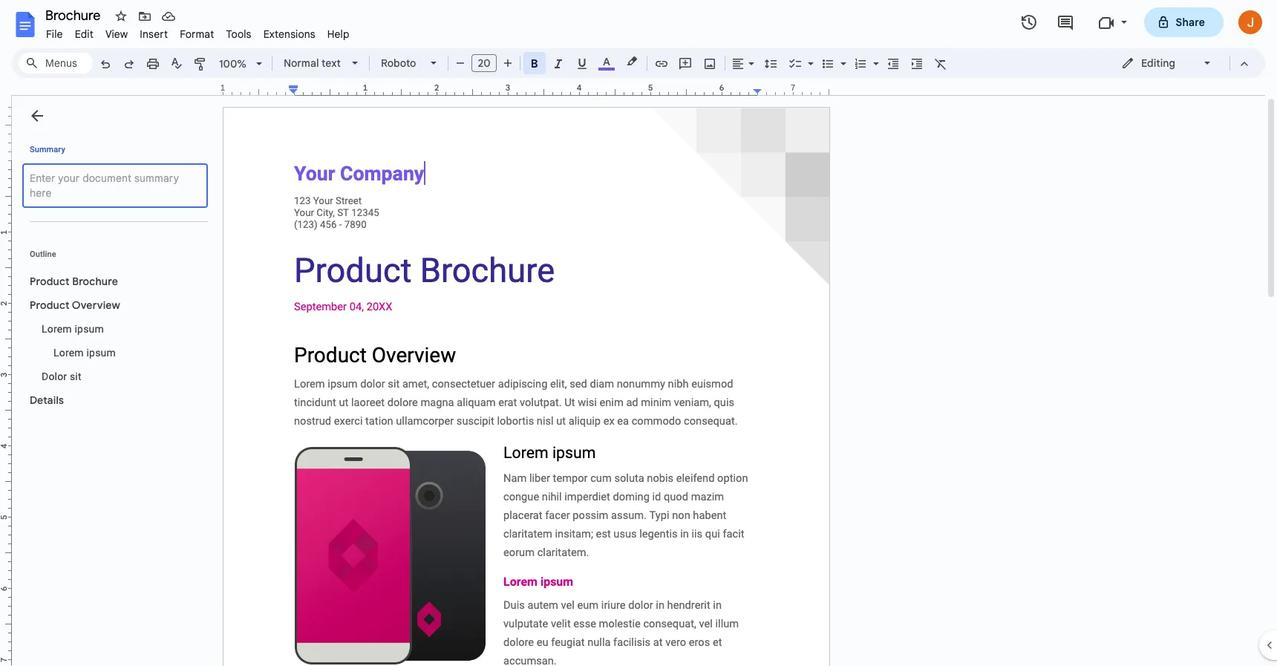 Task type: locate. For each thing, give the bounding box(es) containing it.
roboto
[[381, 56, 416, 70]]

tools menu item
[[220, 25, 257, 43]]

extensions menu item
[[257, 25, 321, 43]]

product
[[30, 275, 70, 288], [30, 299, 70, 312]]

right margin image
[[754, 84, 829, 95]]

document outline element
[[12, 96, 214, 666]]

0 vertical spatial ipsum
[[75, 323, 104, 335]]

menu bar banner
[[0, 0, 1277, 666]]

summary heading
[[30, 144, 65, 156]]

details
[[30, 394, 64, 407]]

lorem ipsum
[[42, 323, 104, 335], [53, 347, 116, 359]]

extensions
[[263, 27, 315, 41]]

share button
[[1144, 7, 1224, 37]]

view
[[105, 27, 128, 41]]

1 vertical spatial lorem ipsum
[[53, 347, 116, 359]]

product down product brochure
[[30, 299, 70, 312]]

left margin image
[[224, 84, 299, 95]]

1 vertical spatial product
[[30, 299, 70, 312]]

Font size text field
[[472, 54, 496, 72]]

normal
[[284, 56, 319, 70]]

menu bar inside menu bar banner
[[40, 19, 356, 44]]

help menu item
[[321, 25, 356, 43]]

top margin image
[[0, 108, 11, 165]]

0 vertical spatial product
[[30, 275, 70, 288]]

product down outline at the left
[[30, 275, 70, 288]]

lorem
[[42, 323, 72, 335], [53, 347, 84, 359]]

application
[[0, 0, 1277, 666]]

0 vertical spatial lorem
[[42, 323, 72, 335]]

lorem ipsum down the product overview
[[42, 323, 104, 335]]

tools
[[226, 27, 252, 41]]

help
[[327, 27, 350, 41]]

Enter your document summary here text field
[[22, 163, 208, 208]]

lorem down the product overview
[[42, 323, 72, 335]]

1 product from the top
[[30, 275, 70, 288]]

summary
[[30, 145, 65, 154]]

view menu item
[[99, 25, 134, 43]]

Zoom field
[[213, 53, 269, 75]]

dolor sit
[[42, 371, 82, 383]]

sit
[[70, 371, 82, 383]]

normal text
[[284, 56, 341, 70]]

insert menu item
[[134, 25, 174, 43]]

menu bar
[[40, 19, 356, 44]]

2 product from the top
[[30, 299, 70, 312]]

dolor
[[42, 371, 67, 383]]

product overview
[[30, 299, 120, 312]]

ipsum
[[75, 323, 104, 335], [87, 347, 116, 359]]

editing button
[[1111, 52, 1223, 74]]

lorem up 'sit'
[[53, 347, 84, 359]]

0 vertical spatial lorem ipsum
[[42, 323, 104, 335]]

menu bar containing file
[[40, 19, 356, 44]]

file menu item
[[40, 25, 69, 43]]

share
[[1176, 16, 1205, 29]]

lorem ipsum up 'sit'
[[53, 347, 116, 359]]



Task type: describe. For each thing, give the bounding box(es) containing it.
Zoom text field
[[215, 53, 251, 74]]

Star checkbox
[[111, 6, 131, 27]]

Menus field
[[19, 53, 93, 74]]

1 vertical spatial lorem
[[53, 347, 84, 359]]

file
[[46, 27, 63, 41]]

1
[[220, 82, 225, 93]]

insert image image
[[702, 53, 719, 74]]

outline
[[30, 250, 56, 259]]

product for product brochure
[[30, 275, 70, 288]]

Font size field
[[472, 54, 503, 73]]

1 vertical spatial ipsum
[[87, 347, 116, 359]]

mode and view toolbar
[[1110, 48, 1257, 78]]

main toolbar
[[92, 0, 953, 576]]

text color image
[[599, 53, 615, 71]]

brochure
[[72, 275, 118, 288]]

Rename text field
[[40, 6, 109, 24]]

insert
[[140, 27, 168, 41]]

overview
[[72, 299, 120, 312]]

edit menu item
[[69, 25, 99, 43]]

editing
[[1142, 56, 1176, 70]]

line & paragraph spacing image
[[762, 53, 779, 74]]

text
[[322, 56, 341, 70]]

highlight color image
[[624, 53, 640, 71]]

format
[[180, 27, 214, 41]]

format menu item
[[174, 25, 220, 43]]

roboto option
[[381, 53, 422, 74]]

application containing share
[[0, 0, 1277, 666]]

outline heading
[[12, 249, 214, 270]]

product brochure
[[30, 275, 118, 288]]

product for product overview
[[30, 299, 70, 312]]

styles list. normal text selected. option
[[284, 53, 343, 74]]

edit
[[75, 27, 94, 41]]



Task type: vqa. For each thing, say whether or not it's contained in the screenshot.
bottommost s
no



